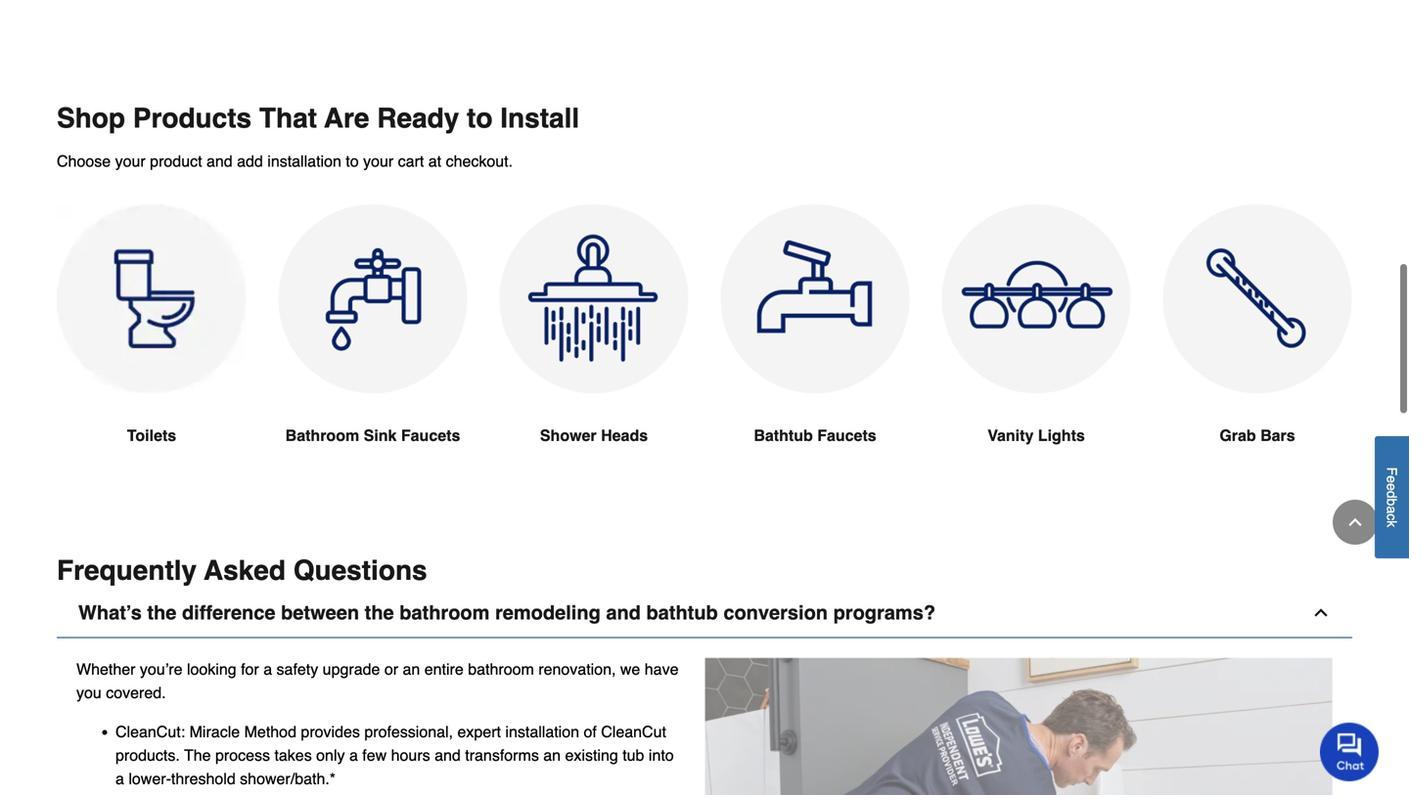 Task type: describe. For each thing, give the bounding box(es) containing it.
remodeling
[[495, 602, 601, 625]]

bathroom sink faucets
[[285, 427, 460, 445]]

bathtub
[[754, 427, 813, 445]]

1 horizontal spatial to
[[467, 103, 493, 134]]

heads
[[601, 427, 648, 445]]

sink
[[364, 427, 397, 445]]

difference
[[182, 602, 275, 625]]

2 the from the left
[[365, 602, 394, 625]]

vanity lights link
[[941, 205, 1131, 495]]

provides
[[301, 723, 360, 741]]

shower heads link
[[499, 205, 689, 495]]

tub
[[623, 747, 644, 765]]

frequently asked questions
[[57, 556, 427, 587]]

few
[[362, 747, 387, 765]]

what's the difference between the bathroom remodeling and bathtub conversion programs? button
[[57, 589, 1352, 639]]

at
[[428, 152, 441, 170]]

what's the difference between the bathroom remodeling and bathtub conversion programs?
[[78, 602, 936, 625]]

shower
[[540, 427, 597, 445]]

1 vertical spatial to
[[346, 152, 359, 170]]

an inside whether you're looking for a safety upgrade or an entire bathroom renovation, we have you covered.
[[403, 661, 420, 679]]

whether
[[76, 661, 136, 679]]

vanity lights
[[988, 427, 1085, 445]]

frequently
[[57, 556, 197, 587]]

shop
[[57, 103, 125, 134]]

a left 'few'
[[349, 747, 358, 765]]

f
[[1384, 467, 1400, 476]]

entire
[[424, 661, 464, 679]]

you
[[76, 684, 102, 702]]

toilets link
[[57, 205, 247, 495]]

that
[[259, 103, 317, 134]]

vanity
[[988, 427, 1034, 445]]

an inside cleancut: miracle method provides professional, expert installation of cleancut products. the process takes only a few hours and transforms an existing tub into a lower-threshold shower/bath.*
[[543, 747, 561, 765]]

looking
[[187, 661, 236, 679]]

we
[[620, 661, 640, 679]]

ready
[[377, 103, 459, 134]]

an icon of a bath grab bar. image
[[1163, 205, 1352, 394]]

between
[[281, 602, 359, 625]]

1 faucets from the left
[[401, 427, 460, 445]]

expert
[[457, 723, 501, 741]]

bathroom sink faucets link
[[278, 205, 468, 495]]

bathtub faucets
[[754, 427, 876, 445]]

threshold
[[171, 770, 236, 788]]

an icon of a toilet. image
[[57, 205, 247, 395]]

takes
[[274, 747, 312, 765]]

bathroom
[[285, 427, 359, 445]]

f e e d b a c k button
[[1375, 436, 1409, 559]]

0 horizontal spatial installation
[[267, 152, 341, 170]]

chevron up image
[[1311, 603, 1331, 623]]

choose your product and add installation to your cart at checkout.
[[57, 152, 513, 170]]

for
[[241, 661, 259, 679]]

upgrade
[[323, 661, 380, 679]]

chat invite button image
[[1320, 722, 1380, 782]]

products
[[133, 103, 252, 134]]

into
[[649, 747, 674, 765]]

k
[[1384, 521, 1400, 528]]

b
[[1384, 499, 1400, 506]]

you're
[[140, 661, 182, 679]]

1 the from the left
[[147, 602, 177, 625]]

products.
[[115, 747, 180, 765]]

a left lower-
[[115, 770, 124, 788]]

f e e d b a c k
[[1384, 467, 1400, 528]]

install
[[500, 103, 579, 134]]

shop products that are ready to install
[[57, 103, 579, 134]]

method
[[244, 723, 296, 741]]

are
[[324, 103, 369, 134]]



Task type: locate. For each thing, give the bounding box(es) containing it.
bathtub
[[646, 602, 718, 625]]

1 horizontal spatial and
[[435, 747, 461, 765]]

and inside cleancut: miracle method provides professional, expert installation of cleancut products. the process takes only a few hours and transforms an existing tub into a lower-threshold shower/bath.*
[[435, 747, 461, 765]]

0 vertical spatial an
[[403, 661, 420, 679]]

toilets
[[127, 427, 176, 445]]

installation up 'transforms'
[[505, 723, 579, 741]]

product
[[150, 152, 202, 170]]

cleancut
[[601, 723, 666, 741]]

an icon of a bathroom faucet. image
[[278, 205, 468, 394]]

0 vertical spatial and
[[206, 152, 233, 170]]

a up k
[[1384, 506, 1400, 514]]

only
[[316, 747, 345, 765]]

installation inside cleancut: miracle method provides professional, expert installation of cleancut products. the process takes only a few hours and transforms an existing tub into a lower-threshold shower/bath.*
[[505, 723, 579, 741]]

the right what's
[[147, 602, 177, 625]]

lower-
[[129, 770, 171, 788]]

0 vertical spatial to
[[467, 103, 493, 134]]

bathroom down what's the difference between the bathroom remodeling and bathtub conversion programs?
[[468, 661, 534, 679]]

grab bars
[[1220, 427, 1295, 445]]

2 vertical spatial and
[[435, 747, 461, 765]]

programs?
[[833, 602, 936, 625]]

chevron up image
[[1346, 513, 1365, 532]]

conversion
[[723, 602, 828, 625]]

shower/bath.*
[[240, 770, 336, 788]]

1 horizontal spatial an
[[543, 747, 561, 765]]

0 horizontal spatial an
[[403, 661, 420, 679]]

to
[[467, 103, 493, 134], [346, 152, 359, 170]]

0 vertical spatial installation
[[267, 152, 341, 170]]

1 vertical spatial an
[[543, 747, 561, 765]]

lights
[[1038, 427, 1085, 445]]

professional,
[[364, 723, 453, 741]]

0 horizontal spatial to
[[346, 152, 359, 170]]

an left existing
[[543, 747, 561, 765]]

0 vertical spatial bathroom
[[399, 602, 490, 625]]

and left add
[[206, 152, 233, 170]]

and inside button
[[606, 602, 641, 625]]

whether you're looking for a safety upgrade or an entire bathroom renovation, we have you covered.
[[76, 661, 679, 702]]

an icon of a shower head with water flowing. image
[[499, 205, 689, 394]]

cart
[[398, 152, 424, 170]]

bathroom
[[399, 602, 490, 625], [468, 661, 534, 679]]

an icon of a bathroom vanity light bar. image
[[941, 205, 1131, 394]]

an icon of a bathtub faucet. image
[[720, 205, 910, 394]]

transforms
[[465, 747, 539, 765]]

bathroom inside whether you're looking for a safety upgrade or an entire bathroom renovation, we have you covered.
[[468, 661, 534, 679]]

have
[[645, 661, 679, 679]]

renovation,
[[538, 661, 616, 679]]

a inside f e e d b a c k button
[[1384, 506, 1400, 514]]

and
[[206, 152, 233, 170], [606, 602, 641, 625], [435, 747, 461, 765]]

cleancut: miracle method provides professional, expert installation of cleancut products. the process takes only a few hours and transforms an existing tub into a lower-threshold shower/bath.*
[[115, 723, 674, 788]]

1 vertical spatial bathroom
[[468, 661, 534, 679]]

1 horizontal spatial the
[[365, 602, 394, 625]]

grab
[[1220, 427, 1256, 445]]

2 your from the left
[[363, 152, 394, 170]]

1 horizontal spatial your
[[363, 152, 394, 170]]

e up d
[[1384, 476, 1400, 483]]

the
[[184, 747, 211, 765]]

your left "product"
[[115, 152, 146, 170]]

hours
[[391, 747, 430, 765]]

faucets
[[401, 427, 460, 445], [817, 427, 876, 445]]

2 horizontal spatial and
[[606, 602, 641, 625]]

and up we
[[606, 602, 641, 625]]

faucets right sink
[[401, 427, 460, 445]]

1 vertical spatial installation
[[505, 723, 579, 741]]

choose
[[57, 152, 111, 170]]

grab bars link
[[1163, 205, 1352, 495]]

1 your from the left
[[115, 152, 146, 170]]

of
[[584, 723, 597, 741]]

2 e from the top
[[1384, 483, 1400, 491]]

add
[[237, 152, 263, 170]]

the down questions
[[365, 602, 394, 625]]

and right hours at left
[[435, 747, 461, 765]]

a
[[1384, 506, 1400, 514], [263, 661, 272, 679], [349, 747, 358, 765], [115, 770, 124, 788]]

0 horizontal spatial the
[[147, 602, 177, 625]]

bathroom inside button
[[399, 602, 490, 625]]

an right or
[[403, 661, 420, 679]]

d
[[1384, 491, 1400, 499]]

scroll to top element
[[1333, 500, 1378, 545]]

a inside whether you're looking for a safety upgrade or an entire bathroom renovation, we have you covered.
[[263, 661, 272, 679]]

1 horizontal spatial installation
[[505, 723, 579, 741]]

questions
[[293, 556, 427, 587]]

bathtub faucets link
[[720, 205, 910, 495]]

2 faucets from the left
[[817, 427, 876, 445]]

shower heads
[[540, 427, 648, 445]]

existing
[[565, 747, 618, 765]]

your left cart
[[363, 152, 394, 170]]

or
[[384, 661, 398, 679]]

asked
[[204, 556, 286, 587]]

1 horizontal spatial faucets
[[817, 427, 876, 445]]

0 horizontal spatial your
[[115, 152, 146, 170]]

an
[[403, 661, 420, 679], [543, 747, 561, 765]]

safety
[[276, 661, 318, 679]]

cleancut:
[[115, 723, 185, 741]]

whether you're looking for a safety upgrade or an entire bathroom renovation, we have you covered. image
[[705, 658, 1333, 796]]

what's
[[78, 602, 142, 625]]

faucets right bathtub
[[817, 427, 876, 445]]

e up b
[[1384, 483, 1400, 491]]

miracle
[[189, 723, 240, 741]]

installation down shop products that are ready to install
[[267, 152, 341, 170]]

the
[[147, 602, 177, 625], [365, 602, 394, 625]]

to down are
[[346, 152, 359, 170]]

e
[[1384, 476, 1400, 483], [1384, 483, 1400, 491]]

a right "for"
[[263, 661, 272, 679]]

1 vertical spatial and
[[606, 602, 641, 625]]

to up checkout.
[[467, 103, 493, 134]]

bars
[[1261, 427, 1295, 445]]

0 horizontal spatial and
[[206, 152, 233, 170]]

bathroom up entire
[[399, 602, 490, 625]]

covered.
[[106, 684, 166, 702]]

process
[[215, 747, 270, 765]]

0 horizontal spatial faucets
[[401, 427, 460, 445]]

installation
[[267, 152, 341, 170], [505, 723, 579, 741]]

checkout.
[[446, 152, 513, 170]]

c
[[1384, 514, 1400, 521]]

1 e from the top
[[1384, 476, 1400, 483]]



Task type: vqa. For each thing, say whether or not it's contained in the screenshot.
second #
no



